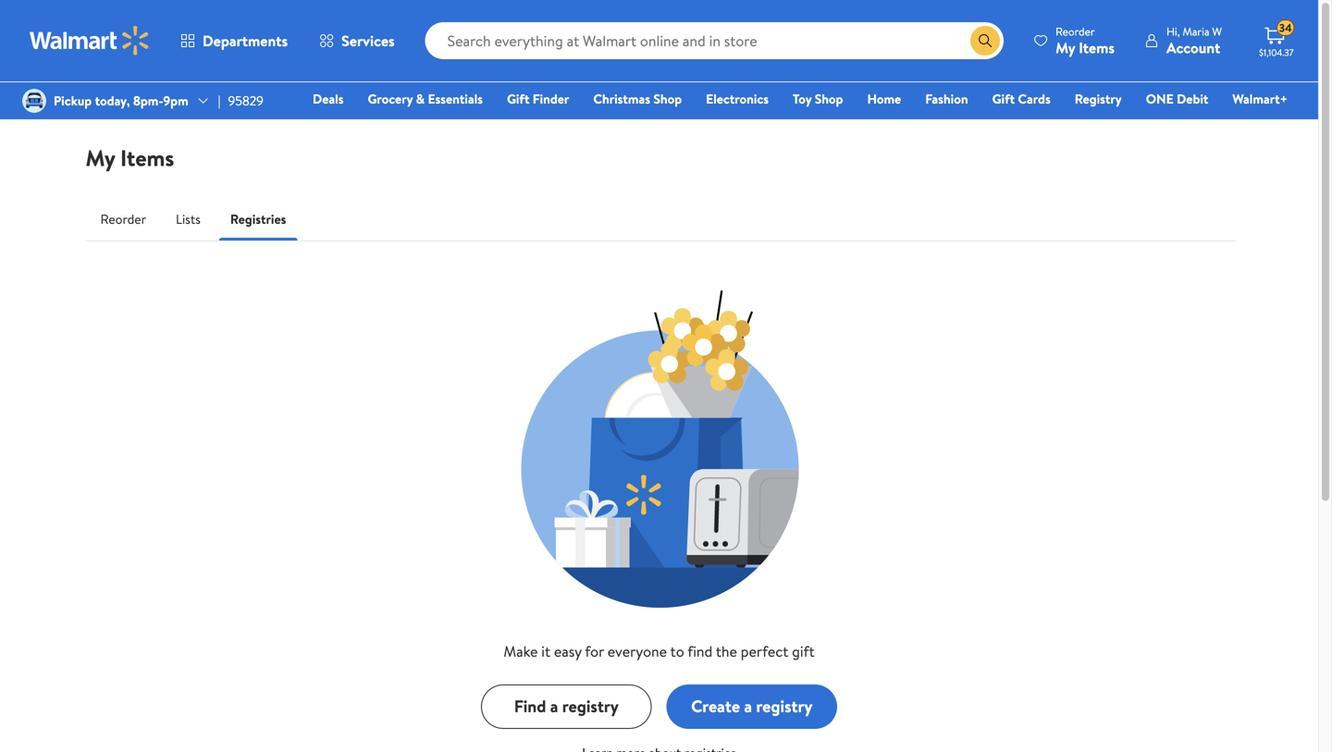 Task type: locate. For each thing, give the bounding box(es) containing it.
1 gift from the left
[[507, 90, 530, 108]]

0 horizontal spatial items
[[120, 143, 174, 174]]

1 horizontal spatial my
[[1056, 37, 1076, 58]]

lists link
[[161, 197, 216, 242]]

| 95829
[[218, 92, 264, 110]]

create
[[692, 695, 741, 718]]

registry for find a registry
[[563, 695, 619, 718]]

search icon image
[[979, 33, 993, 48]]

0 horizontal spatial reorder
[[100, 210, 146, 228]]

1 horizontal spatial registry
[[757, 695, 813, 718]]

for
[[585, 641, 604, 662]]

a inside create a registry button
[[745, 695, 753, 718]]

1 horizontal spatial gift
[[993, 90, 1015, 108]]

0 horizontal spatial a
[[551, 695, 559, 718]]

reorder inside "reorder my items"
[[1056, 24, 1096, 39]]

reorder
[[1056, 24, 1096, 39], [100, 210, 146, 228]]

my down today,
[[86, 143, 115, 174]]

it
[[542, 641, 551, 662]]

2 a from the left
[[745, 695, 753, 718]]

reorder down my items
[[100, 210, 146, 228]]

shop
[[654, 90, 682, 108], [815, 90, 844, 108]]

1 horizontal spatial a
[[745, 695, 753, 718]]

a inside the find a registry button
[[551, 695, 559, 718]]

items
[[1079, 37, 1115, 58], [120, 143, 174, 174]]

1 a from the left
[[551, 695, 559, 718]]

1 horizontal spatial shop
[[815, 90, 844, 108]]

items up "registry" link
[[1079, 37, 1115, 58]]

my items
[[86, 143, 174, 174]]

a right find
[[551, 695, 559, 718]]

electronics link
[[698, 89, 778, 109]]

registry inside button
[[563, 695, 619, 718]]

deals link
[[305, 89, 352, 109]]

my
[[1056, 37, 1076, 58], [86, 143, 115, 174]]

grocery & essentials link
[[360, 89, 491, 109]]

1 vertical spatial reorder
[[100, 210, 146, 228]]

1 registry from the left
[[563, 695, 619, 718]]

find
[[514, 695, 547, 718]]

0 vertical spatial reorder
[[1056, 24, 1096, 39]]

cards
[[1019, 90, 1051, 108]]

gift inside "link"
[[507, 90, 530, 108]]

shop inside toy shop link
[[815, 90, 844, 108]]

reorder for reorder
[[100, 210, 146, 228]]

registry down gift
[[757, 695, 813, 718]]

make it easy for everyone to find the perfect gift
[[504, 641, 815, 662]]

home
[[868, 90, 902, 108]]

lists
[[176, 210, 201, 228]]

fashion link
[[918, 89, 977, 109]]

0 horizontal spatial registry
[[563, 695, 619, 718]]

&
[[416, 90, 425, 108]]

registry down the for
[[563, 695, 619, 718]]

registry inside button
[[757, 695, 813, 718]]

walmart+
[[1233, 90, 1289, 108]]

shop inside christmas shop link
[[654, 90, 682, 108]]

a
[[551, 695, 559, 718], [745, 695, 753, 718]]

today,
[[95, 92, 130, 110]]

electronics
[[706, 90, 769, 108]]

0 horizontal spatial gift
[[507, 90, 530, 108]]

w
[[1213, 24, 1223, 39]]

maria
[[1183, 24, 1210, 39]]

1 vertical spatial items
[[120, 143, 174, 174]]

a for find
[[551, 695, 559, 718]]

1 horizontal spatial reorder
[[1056, 24, 1096, 39]]

registry
[[1075, 90, 1123, 108]]

grocery & essentials
[[368, 90, 483, 108]]

2 shop from the left
[[815, 90, 844, 108]]

hi,
[[1167, 24, 1181, 39]]

registries link
[[216, 197, 301, 242]]

 image
[[22, 89, 46, 113]]

toy
[[793, 90, 812, 108]]

gift left "finder"
[[507, 90, 530, 108]]

0 horizontal spatial shop
[[654, 90, 682, 108]]

easy
[[554, 641, 582, 662]]

shop right toy
[[815, 90, 844, 108]]

reorder up registry
[[1056, 24, 1096, 39]]

one debit
[[1147, 90, 1209, 108]]

0 vertical spatial my
[[1056, 37, 1076, 58]]

|
[[218, 92, 221, 110]]

christmas
[[594, 90, 651, 108]]

gift for gift cards
[[993, 90, 1015, 108]]

items down '8pm-'
[[120, 143, 174, 174]]

1 horizontal spatial items
[[1079, 37, 1115, 58]]

shop right the christmas
[[654, 90, 682, 108]]

finder
[[533, 90, 570, 108]]

reorder inside reorder link
[[100, 210, 146, 228]]

account
[[1167, 37, 1221, 58]]

a right "create" on the bottom right of the page
[[745, 695, 753, 718]]

walmart+ link
[[1225, 89, 1297, 109]]

find a registry
[[514, 695, 619, 718]]

2 gift from the left
[[993, 90, 1015, 108]]

pickup today, 8pm-9pm
[[54, 92, 189, 110]]

2 registry from the left
[[757, 695, 813, 718]]

8pm-
[[133, 92, 163, 110]]

my up registry
[[1056, 37, 1076, 58]]

make
[[504, 641, 538, 662]]

1 shop from the left
[[654, 90, 682, 108]]

gift left cards
[[993, 90, 1015, 108]]

0 vertical spatial items
[[1079, 37, 1115, 58]]

registry
[[563, 695, 619, 718], [757, 695, 813, 718]]

0 horizontal spatial my
[[86, 143, 115, 174]]

gift
[[507, 90, 530, 108], [993, 90, 1015, 108]]



Task type: describe. For each thing, give the bounding box(es) containing it.
find
[[688, 641, 713, 662]]

reorder my items
[[1056, 24, 1115, 58]]

Search search field
[[425, 22, 1004, 59]]

registries
[[230, 210, 286, 228]]

9pm
[[163, 92, 189, 110]]

gift for gift finder
[[507, 90, 530, 108]]

34
[[1280, 20, 1293, 36]]

toy shop
[[793, 90, 844, 108]]

registry link
[[1067, 89, 1131, 109]]

christmas shop
[[594, 90, 682, 108]]

home link
[[859, 89, 910, 109]]

to
[[671, 641, 685, 662]]

create a registry
[[692, 695, 813, 718]]

reorder for reorder my items
[[1056, 24, 1096, 39]]

departments
[[203, 31, 288, 51]]

services button
[[304, 19, 411, 63]]

$1,104.37
[[1260, 46, 1295, 59]]

reorder link
[[86, 197, 161, 242]]

hi, maria w account
[[1167, 24, 1223, 58]]

Walmart Site-Wide search field
[[425, 22, 1004, 59]]

one debit link
[[1138, 89, 1218, 109]]

toy shop link
[[785, 89, 852, 109]]

departments button
[[165, 19, 304, 63]]

find a registry button
[[481, 685, 652, 729]]

fashion
[[926, 90, 969, 108]]

shop for christmas shop
[[654, 90, 682, 108]]

gift finder
[[507, 90, 570, 108]]

gift finder link
[[499, 89, 578, 109]]

my inside "reorder my items"
[[1056, 37, 1076, 58]]

gift cards
[[993, 90, 1051, 108]]

gift
[[793, 641, 815, 662]]

perfect
[[741, 641, 789, 662]]

everyone
[[608, 641, 667, 662]]

95829
[[228, 92, 264, 110]]

gift cards link
[[985, 89, 1060, 109]]

one
[[1147, 90, 1174, 108]]

pickup
[[54, 92, 92, 110]]

christmas shop link
[[585, 89, 691, 109]]

items inside "reorder my items"
[[1079, 37, 1115, 58]]

services
[[342, 31, 395, 51]]

the
[[716, 641, 738, 662]]

registry for create a registry
[[757, 695, 813, 718]]

1 vertical spatial my
[[86, 143, 115, 174]]

shop for toy shop
[[815, 90, 844, 108]]

grocery
[[368, 90, 413, 108]]

essentials
[[428, 90, 483, 108]]

walmart image
[[30, 26, 150, 56]]

deals
[[313, 90, 344, 108]]

debit
[[1178, 90, 1209, 108]]

create a registry button
[[667, 685, 838, 729]]

a for create
[[745, 695, 753, 718]]



Task type: vqa. For each thing, say whether or not it's contained in the screenshot.
Make
yes



